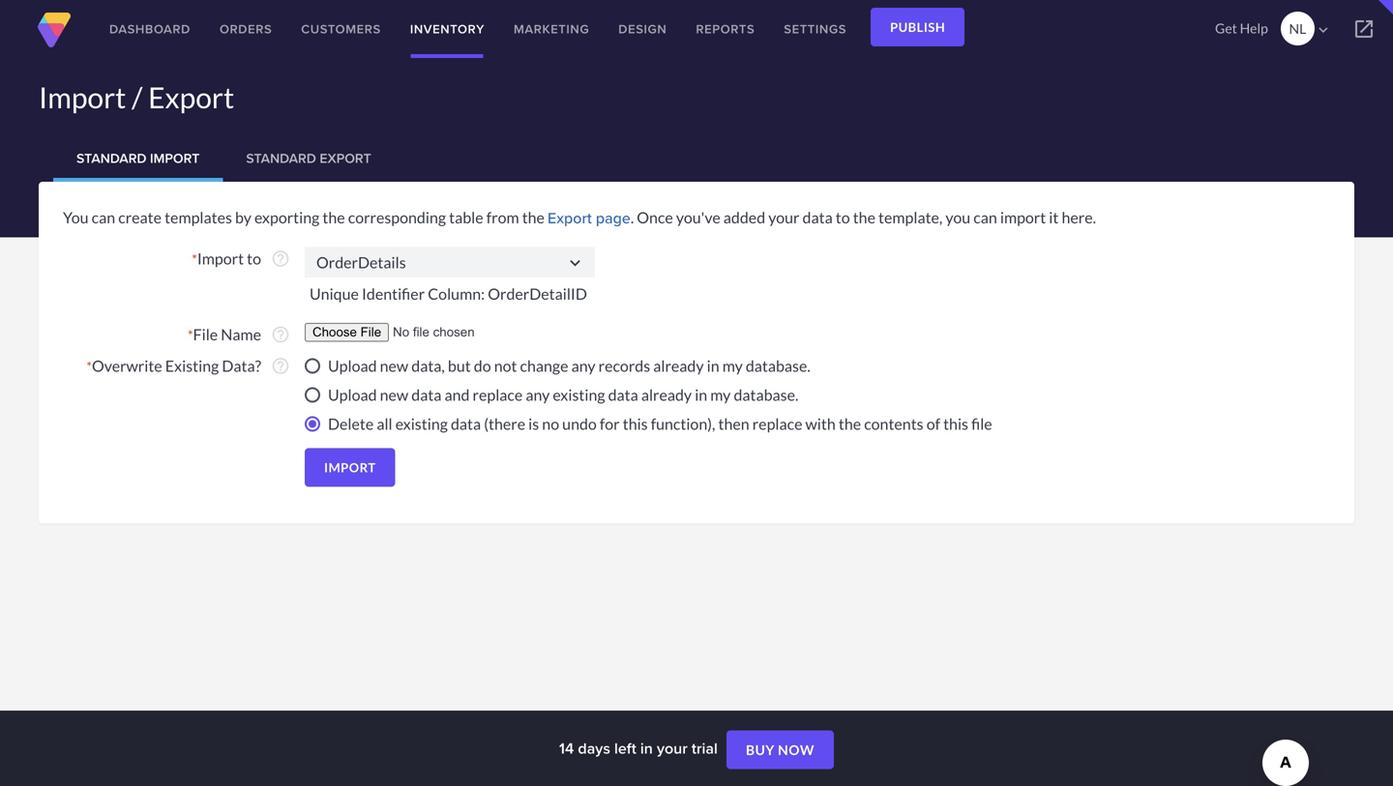 Task type: vqa. For each thing, say whether or not it's contained in the screenshot.

yes



Task type: describe. For each thing, give the bounding box(es) containing it.
trial
[[692, 737, 718, 760]]

* for upload new data, but do not change any records already in my database.
[[86, 358, 92, 375]]

it
[[1049, 208, 1059, 227]]

design
[[619, 20, 667, 38]]

inventory
[[410, 20, 485, 38]]

nl 
[[1290, 20, 1333, 39]]

the left template,
[[853, 208, 876, 227]]

help_outline for * file name help_outline
[[271, 325, 290, 345]]

standard import link
[[53, 135, 223, 182]]

2 vertical spatial in
[[641, 737, 653, 760]]

get
[[1216, 20, 1238, 36]]

dashboard
[[109, 20, 191, 38]]

identifier
[[362, 285, 425, 303]]

to inside you can create templates by exporting the corresponding table from the export page . once you've added your data to the template, you can import it here.
[[836, 208, 850, 227]]

table
[[449, 208, 484, 227]]

publish button
[[871, 8, 965, 46]]

new for data,
[[380, 356, 409, 375]]

then
[[719, 415, 750, 433]]

delete all existing data (there is no undo for this function), then replace with the contents of this file
[[328, 415, 993, 433]]

(there
[[484, 415, 526, 433]]

* inside * file name help_outline
[[188, 327, 193, 344]]

once
[[637, 208, 673, 227]]

your inside you can create templates by exporting the corresponding table from the export page . once you've added your data to the template, you can import it here.
[[769, 208, 800, 227]]

function),
[[651, 415, 716, 433]]

standard export link
[[223, 135, 395, 182]]

marketing
[[514, 20, 590, 38]]

0 vertical spatial in
[[707, 356, 720, 375]]

help
[[1240, 20, 1269, 36]]

help_outline for * import to help_outline
[[271, 249, 290, 269]]

days
[[578, 737, 611, 760]]

import left /
[[39, 80, 126, 115]]

0 vertical spatial existing
[[553, 386, 605, 404]]

nl
[[1290, 20, 1307, 37]]

1 vertical spatial in
[[695, 386, 708, 404]]


[[1353, 17, 1376, 41]]

0 vertical spatial any
[[572, 356, 596, 375]]

data down data,
[[412, 386, 442, 404]]


[[1315, 21, 1333, 39]]

1 vertical spatial your
[[657, 737, 688, 760]]

import / export
[[39, 80, 234, 115]]

the right with
[[839, 415, 861, 433]]

and
[[445, 386, 470, 404]]

* file name help_outline
[[188, 325, 290, 345]]

import link
[[305, 448, 395, 487]]

here.
[[1062, 208, 1096, 227]]

with
[[806, 415, 836, 433]]

standard for standard export
[[246, 149, 316, 168]]

standard import
[[76, 149, 200, 168]]

to inside * import to help_outline
[[247, 249, 261, 268]]

for
[[600, 415, 620, 433]]

you
[[63, 208, 89, 227]]

upload for upload new data and replace any existing data already in my database.
[[328, 386, 377, 404]]

0 horizontal spatial export
[[148, 80, 234, 115]]

you can create templates by exporting the corresponding table from the export page . once you've added your data to the template, you can import it here.
[[63, 207, 1096, 229]]

1 this from the left
[[623, 415, 648, 433]]

templates
[[165, 208, 232, 227]]

1 vertical spatial replace
[[753, 415, 803, 433]]

1 vertical spatial export
[[320, 149, 371, 168]]

records
[[599, 356, 650, 375]]

import
[[1001, 208, 1046, 227]]

settings
[[784, 20, 847, 38]]

* overwrite existing data? help_outline
[[86, 356, 290, 376]]

orderdetailid
[[488, 285, 587, 303]]

page
[[596, 207, 631, 229]]

exporting
[[255, 208, 320, 227]]

undo
[[562, 415, 597, 433]]

1 can from the left
[[92, 208, 115, 227]]

delete
[[328, 415, 374, 433]]



Task type: locate. For each thing, give the bounding box(es) containing it.
data down records
[[608, 386, 638, 404]]

0 horizontal spatial replace
[[473, 386, 523, 404]]

new up all
[[380, 386, 409, 404]]

left
[[615, 737, 637, 760]]

14 days left in your trial
[[559, 737, 722, 760]]

standard export
[[246, 149, 371, 168]]

1 horizontal spatial this
[[944, 415, 969, 433]]

all
[[377, 415, 393, 433]]

added
[[724, 208, 766, 227]]

your
[[769, 208, 800, 227], [657, 737, 688, 760]]

 link
[[1336, 0, 1394, 58]]

0 vertical spatial my
[[723, 356, 743, 375]]

no
[[542, 415, 559, 433]]

0 horizontal spatial can
[[92, 208, 115, 227]]

0 vertical spatial help_outline
[[271, 249, 290, 269]]

import down "delete"
[[324, 460, 376, 476]]

1 new from the top
[[380, 356, 409, 375]]

buy now
[[746, 742, 815, 759]]

2 can from the left
[[974, 208, 998, 227]]

0 horizontal spatial your
[[657, 737, 688, 760]]

0 horizontal spatial existing
[[396, 415, 448, 433]]

* import to help_outline
[[192, 249, 290, 269]]

0 vertical spatial to
[[836, 208, 850, 227]]

2 vertical spatial export
[[548, 207, 592, 229]]

your right added
[[769, 208, 800, 227]]


[[565, 253, 586, 273]]

corresponding
[[348, 208, 446, 227]]

3 help_outline from the top
[[271, 356, 290, 376]]

1 vertical spatial already
[[641, 386, 692, 404]]

reports
[[696, 20, 755, 38]]

1 vertical spatial upload
[[328, 386, 377, 404]]

help_outline down exporting
[[271, 249, 290, 269]]

standard for standard import
[[76, 149, 147, 168]]

1 horizontal spatial export
[[320, 149, 371, 168]]

new
[[380, 356, 409, 375], [380, 386, 409, 404]]

any up the upload new data and replace any existing data already in my database.
[[572, 356, 596, 375]]

in right 'left'
[[641, 737, 653, 760]]

database. up with
[[746, 356, 811, 375]]

the right exporting
[[323, 208, 345, 227]]

unique
[[310, 285, 359, 303]]

now
[[778, 742, 815, 759]]

2 vertical spatial help_outline
[[271, 356, 290, 376]]

2 vertical spatial *
[[86, 358, 92, 375]]

export left page
[[548, 207, 592, 229]]

already
[[653, 356, 704, 375], [641, 386, 692, 404]]

new for data
[[380, 386, 409, 404]]

1 vertical spatial existing
[[396, 415, 448, 433]]

file
[[193, 325, 218, 344]]

export page link
[[548, 207, 631, 229]]

0 vertical spatial your
[[769, 208, 800, 227]]

1 vertical spatial database.
[[734, 386, 799, 404]]

import inside * import to help_outline
[[197, 249, 244, 268]]

0 vertical spatial export
[[148, 80, 234, 115]]

create
[[118, 208, 162, 227]]

the
[[323, 208, 345, 227], [522, 208, 545, 227], [853, 208, 876, 227], [839, 415, 861, 433]]

any up is
[[526, 386, 550, 404]]

my
[[723, 356, 743, 375], [711, 386, 731, 404]]

1 horizontal spatial standard
[[246, 149, 316, 168]]

1 help_outline from the top
[[271, 249, 290, 269]]

import
[[39, 80, 126, 115], [150, 149, 200, 168], [197, 249, 244, 268], [324, 460, 376, 476]]

0 horizontal spatial to
[[247, 249, 261, 268]]

is
[[529, 415, 539, 433]]

help_outline right 'name'
[[271, 325, 290, 345]]

file
[[972, 415, 993, 433]]

0 vertical spatial database.
[[746, 356, 811, 375]]

0 vertical spatial already
[[653, 356, 704, 375]]

customers
[[301, 20, 381, 38]]

template,
[[879, 208, 943, 227]]

data down the and
[[451, 415, 481, 433]]

2 new from the top
[[380, 386, 409, 404]]

standard up create
[[76, 149, 147, 168]]

dashboard link
[[95, 0, 205, 58]]

0 horizontal spatial any
[[526, 386, 550, 404]]

existing up undo
[[553, 386, 605, 404]]

import up templates
[[150, 149, 200, 168]]

from
[[487, 208, 519, 227]]

2 help_outline from the top
[[271, 325, 290, 345]]

unique identifier column: orderdetailid
[[310, 285, 590, 303]]

in up function),
[[695, 386, 708, 404]]

this right for
[[623, 415, 648, 433]]

import down templates
[[197, 249, 244, 268]]

2 this from the left
[[944, 415, 969, 433]]

can right 'you'
[[92, 208, 115, 227]]

1 horizontal spatial replace
[[753, 415, 803, 433]]

* for 
[[192, 251, 197, 268]]

1 horizontal spatial to
[[836, 208, 850, 227]]

do
[[474, 356, 491, 375]]

0 vertical spatial replace
[[473, 386, 523, 404]]

help_outline right data?
[[271, 356, 290, 376]]

publish
[[890, 19, 946, 35]]

upload new data, but do not change any records already in my database.
[[328, 356, 811, 375]]

existing
[[165, 356, 219, 375]]

to
[[836, 208, 850, 227], [247, 249, 261, 268]]

1 vertical spatial new
[[380, 386, 409, 404]]

column:
[[428, 285, 485, 303]]

0 vertical spatial upload
[[328, 356, 377, 375]]

1 horizontal spatial can
[[974, 208, 998, 227]]

1 vertical spatial any
[[526, 386, 550, 404]]

None text field
[[305, 247, 595, 278]]

this right of
[[944, 415, 969, 433]]

the right from
[[522, 208, 545, 227]]

export up corresponding
[[320, 149, 371, 168]]

you've
[[676, 208, 721, 227]]

existing
[[553, 386, 605, 404], [396, 415, 448, 433]]

name
[[221, 325, 261, 344]]

database. up 'then'
[[734, 386, 799, 404]]

you
[[946, 208, 971, 227]]

0 horizontal spatial standard
[[76, 149, 147, 168]]

database.
[[746, 356, 811, 375], [734, 386, 799, 404]]

already up delete all existing data (there is no undo for this function), then replace with the contents of this file
[[641, 386, 692, 404]]

export right /
[[148, 80, 234, 115]]

new left data,
[[380, 356, 409, 375]]

buy now link
[[727, 731, 834, 770]]

14
[[559, 737, 574, 760]]

upload
[[328, 356, 377, 375], [328, 386, 377, 404]]

1 vertical spatial to
[[247, 249, 261, 268]]

upload new data and replace any existing data already in my database.
[[328, 386, 799, 404]]

not
[[494, 356, 517, 375]]

in up 'then'
[[707, 356, 720, 375]]

orders
[[220, 20, 272, 38]]

replace up the (there
[[473, 386, 523, 404]]

replace
[[473, 386, 523, 404], [753, 415, 803, 433]]

data inside you can create templates by exporting the corresponding table from the export page . once you've added your data to the template, you can import it here.
[[803, 208, 833, 227]]

1 horizontal spatial existing
[[553, 386, 605, 404]]

data right added
[[803, 208, 833, 227]]

export
[[148, 80, 234, 115], [320, 149, 371, 168], [548, 207, 592, 229]]

to down by
[[247, 249, 261, 268]]

can
[[92, 208, 115, 227], [974, 208, 998, 227]]

buy
[[746, 742, 775, 759]]

None file field
[[305, 323, 549, 342]]

by
[[235, 208, 252, 227]]

2 upload from the top
[[328, 386, 377, 404]]

upload for upload new data, but do not change any records already in my database.
[[328, 356, 377, 375]]

existing right all
[[396, 415, 448, 433]]

replace left with
[[753, 415, 803, 433]]

1 vertical spatial help_outline
[[271, 325, 290, 345]]

in
[[707, 356, 720, 375], [695, 386, 708, 404], [641, 737, 653, 760]]

data,
[[412, 356, 445, 375]]

* inside * overwrite existing data? help_outline
[[86, 358, 92, 375]]

0 vertical spatial new
[[380, 356, 409, 375]]

2 standard from the left
[[246, 149, 316, 168]]

1 vertical spatial my
[[711, 386, 731, 404]]

any
[[572, 356, 596, 375], [526, 386, 550, 404]]

get help
[[1216, 20, 1269, 36]]

data?
[[222, 356, 261, 375]]

can right you
[[974, 208, 998, 227]]

1 standard from the left
[[76, 149, 147, 168]]

0 vertical spatial *
[[192, 251, 197, 268]]

standard up exporting
[[246, 149, 316, 168]]

* inside * import to help_outline
[[192, 251, 197, 268]]

1 upload from the top
[[328, 356, 377, 375]]

1 vertical spatial *
[[188, 327, 193, 344]]

but
[[448, 356, 471, 375]]

to left template,
[[836, 208, 850, 227]]

2 horizontal spatial export
[[548, 207, 592, 229]]

/
[[132, 80, 143, 115]]

.
[[631, 208, 634, 227]]

0 horizontal spatial this
[[623, 415, 648, 433]]

contents
[[864, 415, 924, 433]]

standard
[[76, 149, 147, 168], [246, 149, 316, 168]]

of
[[927, 415, 941, 433]]

your left trial
[[657, 737, 688, 760]]

overwrite
[[92, 356, 162, 375]]

change
[[520, 356, 569, 375]]

1 horizontal spatial any
[[572, 356, 596, 375]]

already right records
[[653, 356, 704, 375]]

1 horizontal spatial your
[[769, 208, 800, 227]]



